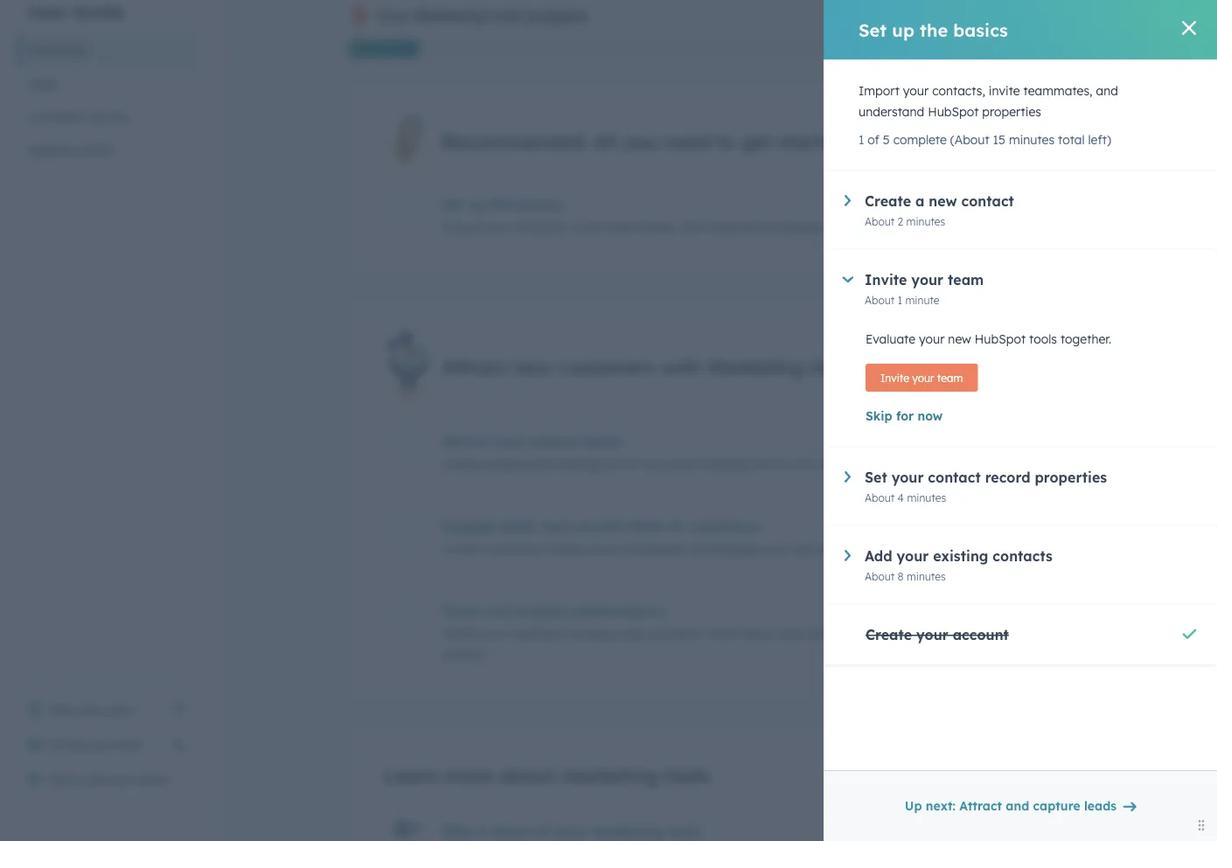 Task type: vqa. For each thing, say whether or not it's contained in the screenshot.
ARE at top
no



Task type: locate. For each thing, give the bounding box(es) containing it.
ready
[[551, 541, 584, 556]]

1 vertical spatial to
[[641, 456, 653, 471]]

1 vertical spatial website
[[855, 626, 900, 641]]

invite
[[865, 271, 907, 289], [881, 371, 909, 384], [49, 737, 83, 752]]

start for start overview demo
[[49, 772, 78, 787]]

up next: attract and capture leads
[[905, 798, 1117, 814]]

about inside add your existing contacts about 8 minutes
[[865, 570, 895, 583]]

about inside the invite your team about 1 minute
[[865, 293, 895, 307]]

1 vertical spatial invite
[[881, 371, 909, 384]]

1 left "5"
[[859, 132, 864, 147]]

0 horizontal spatial customers
[[558, 355, 655, 379]]

team
[[948, 271, 984, 289], [937, 371, 963, 384], [115, 737, 145, 752]]

and up ready at the bottom of page
[[541, 517, 568, 535]]

0 horizontal spatial up
[[468, 196, 486, 214]]

minute
[[905, 293, 940, 307]]

2 0% from the top
[[1042, 519, 1057, 532]]

up
[[892, 19, 915, 41], [468, 196, 486, 214]]

user guide views element
[[17, 0, 196, 167]]

0 horizontal spatial capture
[[526, 432, 580, 450]]

with
[[661, 355, 701, 379]]

0 horizontal spatial teammates,
[[607, 220, 676, 235]]

about left the 22
[[971, 626, 1001, 639]]

1 horizontal spatial more
[[708, 626, 738, 641]]

new for a
[[929, 192, 957, 210]]

teammates, down set up the basics button
[[607, 220, 676, 235]]

start inside "start tasks" button
[[951, 206, 982, 221]]

hubspot inside the set up the basics import your contacts, invite teammates, and understand hubspot properties
[[774, 220, 825, 235]]

invite your team up the now
[[881, 371, 963, 384]]

0 vertical spatial the
[[920, 19, 948, 41]]

link opens in a new window image
[[173, 704, 185, 716]]

convert up email
[[572, 517, 625, 535]]

properties left 2 at the right top of the page
[[828, 220, 887, 235]]

0 vertical spatial basics
[[953, 19, 1008, 41]]

0 horizontal spatial 1
[[859, 132, 864, 147]]

basics for set up the basics import your contacts, invite teammates, and understand hubspot properties
[[517, 196, 561, 214]]

0 vertical spatial about
[[741, 626, 775, 641]]

convert
[[656, 456, 700, 471], [572, 517, 625, 535]]

4 up 8
[[898, 491, 904, 504]]

0 horizontal spatial of
[[536, 823, 550, 840]]

minutes up existing
[[907, 491, 946, 504]]

1 vertical spatial contacts,
[[515, 220, 568, 235]]

invite your team button
[[17, 728, 196, 763]]

now
[[918, 408, 943, 424]]

1 horizontal spatial demo
[[492, 823, 532, 840]]

1 vertical spatial basics
[[517, 196, 561, 214]]

website (cms)
[[28, 143, 112, 158]]

0 horizontal spatial website
[[703, 456, 747, 471]]

contact
[[962, 192, 1014, 210], [928, 469, 981, 486], [792, 541, 836, 556]]

install
[[442, 626, 478, 641]]

create your account
[[866, 626, 1009, 644]]

0 vertical spatial convert
[[656, 456, 700, 471]]

0% for attract and capture leads
[[1042, 434, 1057, 447]]

your inside button
[[86, 737, 112, 752]]

evaluate
[[866, 331, 916, 347]]

leads inside 'up next: attract and capture leads' "button"
[[1084, 798, 1117, 814]]

add your existing contacts about 8 minutes
[[865, 547, 1053, 583]]

attract and capture leads create professional-looking forms to convert website visitors into leads
[[442, 432, 851, 471]]

create inside the 'attract and capture leads create professional-looking forms to convert website visitors into leads'
[[442, 456, 480, 471]]

2 vertical spatial attract
[[960, 798, 1002, 814]]

conversion-
[[483, 541, 551, 556]]

0 horizontal spatial a
[[479, 823, 488, 840]]

user guide
[[28, 0, 125, 22]]

set inside the set up the basics import your contacts, invite teammates, and understand hubspot properties
[[442, 196, 464, 214]]

1 vertical spatial marketing
[[28, 43, 86, 58]]

start left tasks
[[951, 206, 982, 221]]

0 vertical spatial 1
[[859, 132, 864, 147]]

and inside 'up next: attract and capture leads' "button"
[[1006, 798, 1029, 814]]

3 0% from the top
[[1042, 603, 1057, 616]]

1 horizontal spatial up
[[892, 19, 915, 41]]

1 vertical spatial start
[[49, 772, 78, 787]]

attract
[[442, 355, 508, 379], [442, 432, 490, 450], [960, 798, 1002, 814]]

1 vertical spatial import
[[442, 220, 483, 235]]

0 vertical spatial attract
[[442, 355, 508, 379]]

1 vertical spatial demo
[[492, 823, 532, 840]]

0 vertical spatial capture
[[526, 432, 580, 450]]

customers left with
[[558, 355, 655, 379]]

create down engage
[[442, 541, 480, 556]]

hubspot down started
[[774, 220, 825, 235]]

website inside the 'attract and capture leads create professional-looking forms to convert website visitors into leads'
[[703, 456, 747, 471]]

1 vertical spatial properties
[[828, 220, 887, 235]]

and inside the set up the basics import your contacts, invite teammates, and understand hubspot properties
[[679, 220, 701, 235]]

marketing left hub
[[707, 355, 804, 379]]

website inside track and analyze performance install your hubspot tracking code, and learn more about your visitors' website activity
[[855, 626, 900, 641]]

hubspot inside track and analyze performance install your hubspot tracking code, and learn more about your visitors' website activity
[[510, 626, 561, 641]]

set for set up the basics
[[859, 19, 887, 41]]

0 vertical spatial invite
[[865, 271, 907, 289]]

1 vertical spatial 1
[[898, 293, 903, 307]]

them
[[630, 517, 665, 535]]

and
[[1096, 83, 1118, 98], [679, 220, 701, 235], [495, 432, 522, 450], [541, 517, 568, 535], [690, 541, 712, 556], [485, 602, 512, 620], [650, 626, 672, 641], [1006, 798, 1029, 814]]

0 vertical spatial new
[[929, 192, 957, 210]]

existing
[[933, 547, 989, 565]]

minutes right 2 at the right top of the page
[[906, 215, 946, 228]]

take
[[442, 823, 475, 840]]

1 horizontal spatial understand
[[859, 104, 925, 119]]

1 vertical spatial the
[[491, 196, 513, 214]]

and right track
[[485, 602, 512, 620]]

basics down recommended:
[[517, 196, 561, 214]]

caret image
[[845, 195, 851, 206], [842, 276, 854, 283], [845, 550, 851, 561]]

set
[[859, 19, 887, 41], [442, 196, 464, 214], [865, 469, 887, 486]]

1 vertical spatial set
[[442, 196, 464, 214]]

create
[[865, 192, 911, 210], [442, 456, 480, 471], [442, 541, 480, 556], [866, 626, 912, 644]]

contact left lists
[[792, 541, 836, 556]]

properties up 15
[[982, 104, 1041, 119]]

minutes inside create a new contact about 2 minutes
[[906, 215, 946, 228]]

1 horizontal spatial teammates,
[[1024, 83, 1093, 98]]

hubspot up (about
[[928, 104, 979, 119]]

engage leads and convert them to customers button
[[442, 517, 916, 535]]

1 inside the invite your team about 1 minute
[[898, 293, 903, 307]]

0 vertical spatial invite your team
[[881, 371, 963, 384]]

learn
[[384, 763, 439, 787]]

and up "left)"
[[1096, 83, 1118, 98]]

1 vertical spatial invite
[[572, 220, 603, 235]]

1 horizontal spatial a
[[916, 192, 925, 210]]

the
[[920, 19, 948, 41], [491, 196, 513, 214]]

about up 'take a demo of your marketing tools'
[[499, 763, 555, 787]]

0 vertical spatial 0%
[[1042, 434, 1057, 447]]

create right visitors'
[[866, 626, 912, 644]]

your
[[903, 83, 929, 98], [486, 220, 512, 235], [912, 271, 944, 289], [919, 331, 945, 347], [912, 371, 934, 384], [892, 469, 924, 486], [763, 541, 788, 556], [897, 547, 929, 565], [481, 626, 507, 641], [779, 626, 805, 641], [916, 626, 949, 644], [80, 702, 106, 718], [86, 737, 112, 752], [554, 823, 586, 840]]

1 vertical spatial invite your team
[[49, 737, 145, 752]]

invite up minute
[[865, 271, 907, 289]]

leads inside engage leads and convert them to customers create conversion-ready email campaigns and engage your contact lists
[[499, 517, 536, 535]]

caret image for invite
[[842, 276, 854, 283]]

engage leads and convert them to customers create conversion-ready email campaigns and engage your contact lists
[[442, 517, 862, 556]]

of
[[868, 132, 880, 147], [536, 823, 550, 840]]

1 horizontal spatial to
[[670, 517, 684, 535]]

minutes right 15
[[1009, 132, 1055, 147]]

your inside the set up the basics import your contacts, invite teammates, and understand hubspot properties
[[486, 220, 512, 235]]

caret image for add
[[845, 550, 851, 561]]

4 inside set your contact record properties about 4 minutes
[[898, 491, 904, 504]]

tools
[[489, 7, 523, 24], [1029, 331, 1057, 347], [664, 763, 710, 787], [668, 823, 702, 840]]

1 vertical spatial up
[[468, 196, 486, 214]]

a for take
[[479, 823, 488, 840]]

about left 2 at the right top of the page
[[865, 215, 895, 228]]

up for set up the basics
[[892, 19, 915, 41]]

1 vertical spatial more
[[444, 763, 493, 787]]

1 horizontal spatial the
[[920, 19, 948, 41]]

2 vertical spatial caret image
[[845, 550, 851, 561]]

caret image for create
[[845, 195, 851, 206]]

0 horizontal spatial understand
[[705, 220, 771, 235]]

code,
[[615, 626, 647, 641]]

attract and capture leads button
[[442, 432, 916, 450]]

2 vertical spatial to
[[670, 517, 684, 535]]

more
[[708, 626, 738, 641], [444, 763, 493, 787]]

1 vertical spatial a
[[479, 823, 488, 840]]

caret image left the invite your team about 1 minute
[[842, 276, 854, 283]]

1 vertical spatial understand
[[705, 220, 771, 235]]

import inside import your contacts, invite teammates, and understand hubspot properties
[[859, 83, 900, 98]]

website right visitors'
[[855, 626, 900, 641]]

your inside the invite your team about 1 minute
[[912, 271, 944, 289]]

customers up the engage
[[688, 517, 760, 535]]

0 horizontal spatial to
[[641, 456, 653, 471]]

basics
[[953, 19, 1008, 41], [517, 196, 561, 214]]

team up the now
[[937, 371, 963, 384]]

new inside create a new contact about 2 minutes
[[929, 192, 957, 210]]

together.
[[1061, 331, 1112, 347]]

record
[[985, 469, 1031, 486]]

marketing up sales
[[28, 43, 86, 58]]

0 vertical spatial a
[[916, 192, 925, 210]]

0 vertical spatial set
[[859, 19, 887, 41]]

1 horizontal spatial of
[[868, 132, 880, 147]]

0 vertical spatial properties
[[982, 104, 1041, 119]]

visitors'
[[808, 626, 852, 641]]

demo right take
[[492, 823, 532, 840]]

a right take
[[479, 823, 488, 840]]

about 22 minutes
[[971, 626, 1057, 639]]

a inside create a new contact about 2 minutes
[[916, 192, 925, 210]]

take a demo of your marketing tools link
[[442, 823, 702, 840]]

link opens in a new window image
[[173, 700, 185, 721]]

0 vertical spatial understand
[[859, 104, 925, 119]]

create left professional-
[[442, 456, 480, 471]]

contact down 1 of 5 complete (about 15 minutes total left)
[[962, 192, 1014, 210]]

demo inside start overview demo link
[[136, 772, 169, 787]]

1 horizontal spatial 4
[[1009, 541, 1015, 554]]

0% up about 4 minutes
[[1042, 519, 1057, 532]]

of down learn more about marketing tools
[[536, 823, 550, 840]]

0 vertical spatial teammates,
[[1024, 83, 1093, 98]]

set inside set your contact record properties about 4 minutes
[[865, 469, 887, 486]]

contacts, inside the set up the basics import your contacts, invite teammates, and understand hubspot properties
[[515, 220, 568, 235]]

of left "5"
[[868, 132, 880, 147]]

4
[[898, 491, 904, 504], [1009, 541, 1015, 554]]

website
[[28, 143, 74, 158]]

understand down set up the basics button
[[705, 220, 771, 235]]

1 horizontal spatial basics
[[953, 19, 1008, 41]]

1 horizontal spatial contacts,
[[932, 83, 985, 98]]

0 horizontal spatial the
[[491, 196, 513, 214]]

demo right overview
[[136, 772, 169, 787]]

team down the 'plan' at the bottom left
[[115, 737, 145, 752]]

0 vertical spatial to
[[716, 129, 735, 153]]

skip for now
[[866, 408, 943, 424]]

1 vertical spatial team
[[937, 371, 963, 384]]

attract for attract new customers with marketing hub
[[442, 355, 508, 379]]

about up evaluate
[[865, 293, 895, 307]]

1 horizontal spatial marketing
[[413, 7, 485, 24]]

2 vertical spatial contact
[[792, 541, 836, 556]]

and up professional-
[[495, 432, 522, 450]]

properties right 7 at the right bottom of the page
[[1035, 469, 1107, 486]]

about up add
[[865, 491, 895, 504]]

marketing inside button
[[28, 43, 86, 58]]

understand
[[859, 104, 925, 119], [705, 220, 771, 235]]

8
[[898, 570, 904, 583]]

your inside engage leads and convert them to customers create conversion-ready email campaigns and engage your contact lists
[[763, 541, 788, 556]]

0 vertical spatial 4
[[898, 491, 904, 504]]

2 vertical spatial team
[[115, 737, 145, 752]]

hubspot down analyze
[[510, 626, 561, 641]]

team inside button
[[115, 737, 145, 752]]

import inside the set up the basics import your contacts, invite teammates, and understand hubspot properties
[[442, 220, 483, 235]]

0 vertical spatial caret image
[[845, 195, 851, 206]]

create inside create a new contact about 2 minutes
[[865, 192, 911, 210]]

1 horizontal spatial import
[[859, 83, 900, 98]]

0% up about 22 minutes
[[1042, 603, 1057, 616]]

1 left minute
[[898, 293, 903, 307]]

minutes right 8
[[907, 570, 946, 583]]

set up the basics import your contacts, invite teammates, and understand hubspot properties
[[442, 196, 887, 235]]

1 horizontal spatial 1
[[898, 293, 903, 307]]

1 vertical spatial customers
[[688, 517, 760, 535]]

learn more about marketing tools
[[384, 763, 710, 787]]

0% down 'skip for now' button
[[1042, 434, 1057, 447]]

0 vertical spatial contact
[[962, 192, 1014, 210]]

basics for set up the basics
[[953, 19, 1008, 41]]

2 vertical spatial marketing
[[707, 355, 804, 379]]

and right 'next:' on the right bottom
[[1006, 798, 1029, 814]]

properties inside import your contacts, invite teammates, and understand hubspot properties
[[982, 104, 1041, 119]]

0 horizontal spatial invite your team
[[49, 737, 145, 752]]

understand up "5"
[[859, 104, 925, 119]]

2 vertical spatial 0%
[[1042, 603, 1057, 616]]

need
[[664, 129, 710, 153]]

about right learn
[[741, 626, 775, 641]]

1 vertical spatial of
[[536, 823, 550, 840]]

contact left record
[[928, 469, 981, 486]]

capture
[[526, 432, 580, 450], [1033, 798, 1081, 814]]

teammates, inside the set up the basics import your contacts, invite teammates, and understand hubspot properties
[[607, 220, 676, 235]]

attract inside the 'attract and capture leads create professional-looking forms to convert website visitors into leads'
[[442, 432, 490, 450]]

0 vertical spatial demo
[[136, 772, 169, 787]]

1 0% from the top
[[1042, 434, 1057, 447]]

team up the evaluate your new hubspot tools together.
[[948, 271, 984, 289]]

about
[[741, 626, 775, 641], [499, 763, 555, 787]]

invite inside import your contacts, invite teammates, and understand hubspot properties
[[989, 83, 1020, 98]]

0 vertical spatial website
[[703, 456, 747, 471]]

5
[[883, 132, 890, 147]]

looking
[[558, 456, 600, 471]]

up inside dialog
[[892, 19, 915, 41]]

to right them
[[670, 517, 684, 535]]

customer
[[28, 109, 84, 125]]

1 horizontal spatial website
[[855, 626, 900, 641]]

0 horizontal spatial demo
[[136, 772, 169, 787]]

caret image down started
[[845, 195, 851, 206]]

started
[[778, 129, 847, 153]]

1 horizontal spatial customers
[[688, 517, 760, 535]]

the inside dialog
[[920, 19, 948, 41]]

caret image left add
[[845, 550, 851, 561]]

teammates, down the 10%
[[1024, 83, 1093, 98]]

set for set up the basics import your contacts, invite teammates, and understand hubspot properties
[[442, 196, 464, 214]]

website left visitors
[[703, 456, 747, 471]]

to inside engage leads and convert them to customers create conversion-ready email campaigns and engage your contact lists
[[670, 517, 684, 535]]

2 vertical spatial invite
[[49, 737, 83, 752]]

marketing right your at the left
[[413, 7, 485, 24]]

create a new contact about 2 minutes
[[865, 192, 1014, 228]]

1 horizontal spatial invite
[[989, 83, 1020, 98]]

a
[[916, 192, 925, 210], [479, 823, 488, 840]]

0 vertical spatial more
[[708, 626, 738, 641]]

and down set up the basics button
[[679, 220, 701, 235]]

1 horizontal spatial convert
[[656, 456, 700, 471]]

website (cms) button
[[17, 134, 196, 167]]

0 horizontal spatial import
[[442, 220, 483, 235]]

0 horizontal spatial start
[[49, 772, 78, 787]]

about down add
[[865, 570, 895, 583]]

tools inside set up the basics dialog
[[1029, 331, 1057, 347]]

1 vertical spatial marketing
[[591, 823, 663, 840]]

the inside the set up the basics import your contacts, invite teammates, and understand hubspot properties
[[491, 196, 513, 214]]

attract inside "button"
[[960, 798, 1002, 814]]

new
[[929, 192, 957, 210], [948, 331, 971, 347], [513, 355, 552, 379]]

create up 2 at the right top of the page
[[865, 192, 911, 210]]

up inside the set up the basics import your contacts, invite teammates, and understand hubspot properties
[[468, 196, 486, 214]]

basics inside the set up the basics import your contacts, invite teammates, and understand hubspot properties
[[517, 196, 561, 214]]

invite down view
[[49, 737, 83, 752]]

start inside start overview demo link
[[49, 772, 78, 787]]

understand inside the set up the basics import your contacts, invite teammates, and understand hubspot properties
[[705, 220, 771, 235]]

0 vertical spatial contacts,
[[932, 83, 985, 98]]

activity
[[442, 647, 484, 662]]

to left get at the top
[[716, 129, 735, 153]]

invite down evaluate
[[881, 371, 909, 384]]

about
[[865, 215, 895, 228], [865, 293, 895, 307], [977, 456, 1007, 469], [865, 491, 895, 504], [976, 541, 1006, 554], [865, 570, 895, 583], [971, 626, 1001, 639]]

start left overview
[[49, 772, 78, 787]]

your
[[377, 7, 409, 24]]

basics inside dialog
[[953, 19, 1008, 41]]

get
[[741, 129, 772, 153]]

1 horizontal spatial invite your team
[[881, 371, 963, 384]]

0 vertical spatial start
[[951, 206, 982, 221]]

to right 'forms'
[[641, 456, 653, 471]]

0 horizontal spatial more
[[444, 763, 493, 787]]

1 vertical spatial new
[[948, 331, 971, 347]]

invite your team down view your plan
[[49, 737, 145, 752]]

4 right existing
[[1009, 541, 1015, 554]]

properties inside the set up the basics import your contacts, invite teammates, and understand hubspot properties
[[828, 220, 887, 235]]

tasks
[[985, 206, 1017, 221]]

1 of 5 complete (about 15 minutes total left)
[[859, 132, 1111, 147]]

a down complete
[[916, 192, 925, 210]]

0 horizontal spatial convert
[[572, 517, 625, 535]]

0 horizontal spatial contacts,
[[515, 220, 568, 235]]

0 vertical spatial customers
[[558, 355, 655, 379]]

hubspot up 'skip for now' button
[[975, 331, 1026, 347]]

basics up import your contacts, invite teammates, and understand hubspot properties
[[953, 19, 1008, 41]]

convert down attract and capture leads button
[[656, 456, 700, 471]]

minutes right the 22
[[1018, 626, 1057, 639]]

set up the basics
[[859, 19, 1008, 41]]

15
[[993, 132, 1006, 147]]



Task type: describe. For each thing, give the bounding box(es) containing it.
teammates, inside import your contacts, invite teammates, and understand hubspot properties
[[1024, 83, 1093, 98]]

contacts
[[993, 547, 1053, 565]]

22
[[1004, 626, 1015, 639]]

view
[[49, 702, 77, 718]]

you
[[623, 129, 658, 153]]

import your contacts, invite teammates, and understand hubspot properties
[[859, 83, 1118, 119]]

set up the basics button
[[442, 196, 916, 214]]

convert inside engage leads and convert them to customers create conversion-ready email campaigns and engage your contact lists
[[572, 517, 625, 535]]

about inside track and analyze performance install your hubspot tracking code, and learn more about your visitors' website activity
[[741, 626, 775, 641]]

all
[[593, 129, 617, 153]]

your marketing tools progress progress bar
[[349, 40, 419, 58]]

service
[[87, 109, 130, 125]]

customer service button
[[17, 101, 196, 134]]

lists
[[839, 541, 862, 556]]

invite inside button
[[49, 737, 83, 752]]

0 horizontal spatial about
[[499, 763, 555, 787]]

overview
[[81, 772, 133, 787]]

and inside the 'attract and capture leads create professional-looking forms to convert website visitors into leads'
[[495, 432, 522, 450]]

about inside set your contact record properties about 4 minutes
[[865, 491, 895, 504]]

about 4 minutes
[[976, 541, 1057, 554]]

skip
[[866, 408, 893, 424]]

invite inside the set up the basics import your contacts, invite teammates, and understand hubspot properties
[[572, 220, 603, 235]]

recommended:
[[442, 129, 588, 153]]

track and analyze performance button
[[442, 602, 916, 620]]

and inside import your contacts, invite teammates, and understand hubspot properties
[[1096, 83, 1118, 98]]

evaluate your new hubspot tools together.
[[866, 331, 1112, 347]]

about down set your contact record properties about 4 minutes at the bottom of the page
[[976, 541, 1006, 554]]

user
[[28, 0, 68, 22]]

convert inside the 'attract and capture leads create professional-looking forms to convert website visitors into leads'
[[656, 456, 700, 471]]

understand inside import your contacts, invite teammates, and understand hubspot properties
[[859, 104, 925, 119]]

visitors
[[750, 456, 792, 471]]

forms
[[604, 456, 637, 471]]

track and analyze performance install your hubspot tracking code, and learn more about your visitors' website activity
[[442, 602, 900, 662]]

your inside set your contact record properties about 4 minutes
[[892, 469, 924, 486]]

minutes down record
[[1018, 541, 1057, 554]]

progress
[[528, 7, 588, 24]]

the for set up the basics
[[920, 19, 948, 41]]

demo for overview
[[136, 772, 169, 787]]

start overview demo
[[49, 772, 169, 787]]

guide
[[73, 0, 125, 22]]

0 vertical spatial marketing
[[413, 7, 485, 24]]

engage
[[715, 541, 759, 556]]

attract new customers with marketing hub
[[442, 355, 848, 379]]

hubspot inside import your contacts, invite teammates, and understand hubspot properties
[[928, 104, 979, 119]]

2
[[898, 215, 903, 228]]

for
[[896, 408, 914, 424]]

about inside create a new contact about 2 minutes
[[865, 215, 895, 228]]

learn
[[676, 626, 705, 641]]

account
[[953, 626, 1009, 644]]

up next: attract and capture leads button
[[894, 789, 1147, 824]]

performance
[[575, 602, 666, 620]]

engage
[[442, 517, 495, 535]]

caret image
[[845, 471, 851, 483]]

up
[[905, 798, 922, 814]]

view your plan
[[49, 702, 134, 718]]

minutes inside add your existing contacts about 8 minutes
[[907, 570, 946, 583]]

and down track and analyze performance "button"
[[650, 626, 672, 641]]

total
[[1058, 132, 1085, 147]]

add
[[865, 547, 892, 565]]

2 horizontal spatial to
[[716, 129, 735, 153]]

set up the basics dialog
[[824, 0, 1217, 841]]

minutes right 7 at the right bottom of the page
[[1018, 456, 1057, 469]]

2 horizontal spatial marketing
[[707, 355, 804, 379]]

customer service
[[28, 109, 130, 125]]

complete
[[893, 132, 947, 147]]

your marketing tools progress
[[377, 7, 588, 24]]

set your contact record properties about 4 minutes
[[865, 469, 1107, 504]]

team inside the invite your team about 1 minute
[[948, 271, 984, 289]]

set for set your contact record properties about 4 minutes
[[865, 469, 887, 486]]

to inside the 'attract and capture leads create professional-looking forms to convert website visitors into leads'
[[641, 456, 653, 471]]

close image
[[1182, 21, 1196, 35]]

analyze
[[516, 602, 571, 620]]

attract for attract and capture leads create professional-looking forms to convert website visitors into leads
[[442, 432, 490, 450]]

a for create
[[916, 192, 925, 210]]

customers inside engage leads and convert them to customers create conversion-ready email campaigns and engage your contact lists
[[688, 517, 760, 535]]

take a demo of your marketing tools
[[442, 823, 702, 840]]

10%
[[1063, 40, 1092, 58]]

start overview demo link
[[17, 763, 196, 798]]

contact inside create a new contact about 2 minutes
[[962, 192, 1014, 210]]

professional-
[[483, 456, 558, 471]]

1 vertical spatial 4
[[1009, 541, 1015, 554]]

contact inside engage leads and convert them to customers create conversion-ready email campaigns and engage your contact lists
[[792, 541, 836, 556]]

your inside import your contacts, invite teammates, and understand hubspot properties
[[903, 83, 929, 98]]

of inside set up the basics dialog
[[868, 132, 880, 147]]

skip for now button
[[866, 406, 1175, 427]]

0 vertical spatial marketing
[[561, 763, 659, 787]]

into
[[795, 456, 817, 471]]

more inside track and analyze performance install your hubspot tracking code, and learn more about your visitors' website activity
[[708, 626, 738, 641]]

(about
[[950, 132, 990, 147]]

email
[[587, 541, 619, 556]]

contact inside set your contact record properties about 4 minutes
[[928, 469, 981, 486]]

next:
[[926, 798, 956, 814]]

and down engage leads and convert them to customers button
[[690, 541, 712, 556]]

start for start tasks
[[951, 206, 982, 221]]

invite inside the invite your team about 1 minute
[[865, 271, 907, 289]]

sales
[[28, 76, 58, 91]]

view your plan link
[[17, 693, 196, 728]]

plan
[[109, 702, 134, 718]]

about left 7 at the right bottom of the page
[[977, 456, 1007, 469]]

capture inside "button"
[[1033, 798, 1081, 814]]

left)
[[1088, 132, 1111, 147]]

capture inside the 'attract and capture leads create professional-looking forms to convert website visitors into leads'
[[526, 432, 580, 450]]

new for your
[[948, 331, 971, 347]]

demo for a
[[492, 823, 532, 840]]

campaigns
[[622, 541, 686, 556]]

hub
[[809, 355, 848, 379]]

(cms)
[[78, 143, 112, 158]]

minutes inside set your contact record properties about 4 minutes
[[907, 491, 946, 504]]

create inside engage leads and convert them to customers create conversion-ready email campaigns and engage your contact lists
[[442, 541, 480, 556]]

start tasks
[[951, 206, 1017, 221]]

properties inside set your contact record properties about 4 minutes
[[1035, 469, 1107, 486]]

7
[[1010, 456, 1015, 469]]

invite your team inside set up the basics dialog
[[881, 371, 963, 384]]

0% for track and analyze performance
[[1042, 603, 1057, 616]]

up for set up the basics import your contacts, invite teammates, and understand hubspot properties
[[468, 196, 486, 214]]

marketing button
[[17, 34, 196, 67]]

about 7 minutes
[[977, 456, 1057, 469]]

your inside add your existing contacts about 8 minutes
[[897, 547, 929, 565]]

start tasks button
[[930, 196, 1057, 231]]

contacts, inside import your contacts, invite teammates, and understand hubspot properties
[[932, 83, 985, 98]]

invite your team inside button
[[49, 737, 145, 752]]

2 vertical spatial new
[[513, 355, 552, 379]]

sales button
[[17, 67, 196, 101]]

tracking
[[564, 626, 612, 641]]

the for set up the basics import your contacts, invite teammates, and understand hubspot properties
[[491, 196, 513, 214]]



